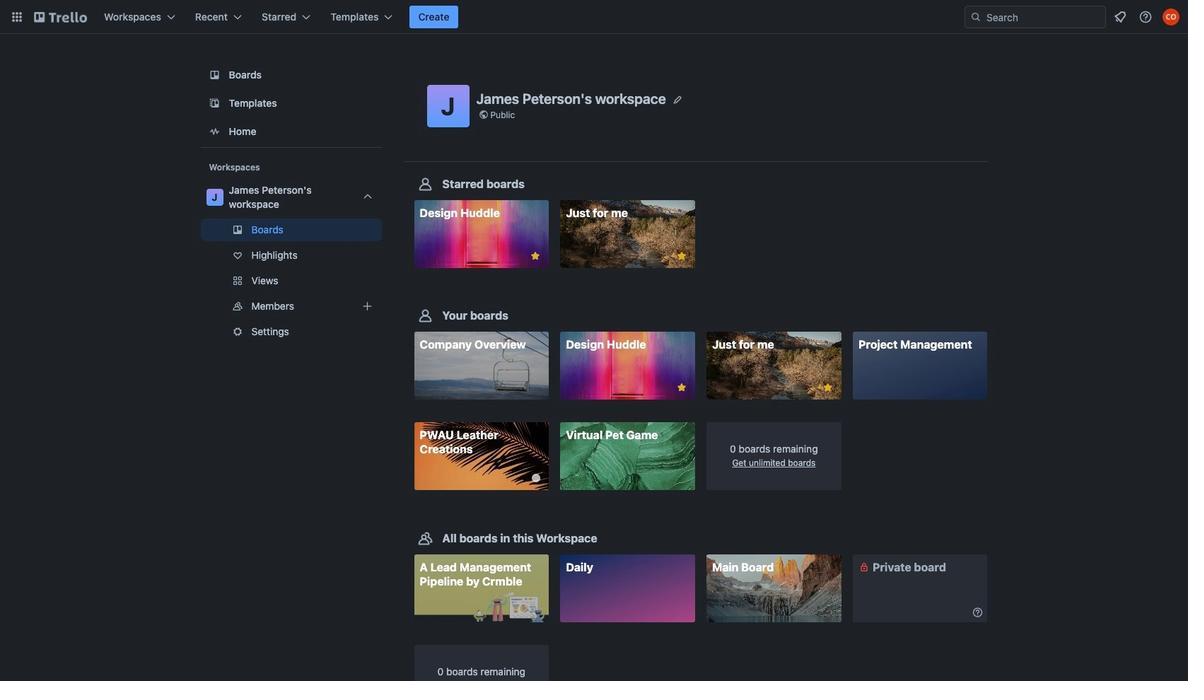 Task type: describe. For each thing, give the bounding box(es) containing it.
search image
[[971, 11, 982, 23]]

0 vertical spatial sm image
[[858, 560, 872, 574]]

christina overa (christinaovera) image
[[1163, 8, 1180, 25]]

home image
[[206, 123, 223, 140]]

0 notifications image
[[1112, 8, 1129, 25]]



Task type: vqa. For each thing, say whether or not it's contained in the screenshot.
Workspace within popup button
no



Task type: locate. For each thing, give the bounding box(es) containing it.
back to home image
[[34, 6, 87, 28]]

sm image
[[858, 560, 872, 574], [971, 605, 985, 620]]

0 horizontal spatial sm image
[[858, 560, 872, 574]]

1 horizontal spatial sm image
[[971, 605, 985, 620]]

board image
[[206, 67, 223, 83]]

1 vertical spatial sm image
[[971, 605, 985, 620]]

Search field
[[982, 7, 1106, 27]]

there is new activity on this board. image
[[532, 474, 541, 483]]

template board image
[[206, 95, 223, 112]]

open information menu image
[[1139, 10, 1153, 24]]

click to unstar this board. it will be removed from your starred list. image
[[529, 250, 542, 263], [676, 250, 688, 263], [676, 382, 688, 394], [822, 382, 835, 394]]

primary element
[[0, 0, 1189, 34]]

add image
[[359, 298, 376, 315]]



